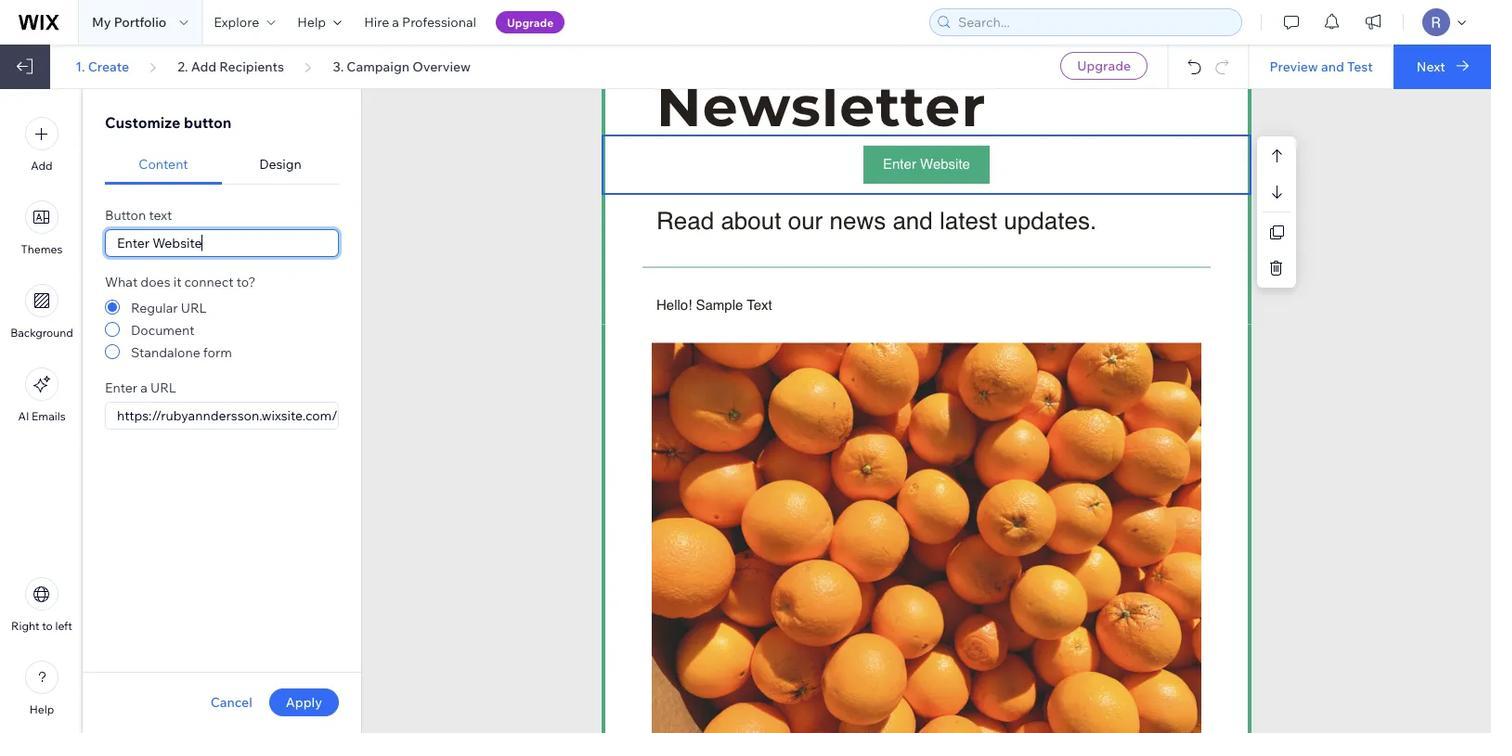 Task type: describe. For each thing, give the bounding box(es) containing it.
3. campaign overview link
[[333, 58, 471, 75]]

content
[[139, 156, 188, 172]]

cancel
[[211, 695, 252, 711]]

1 vertical spatial upgrade button
[[1061, 52, 1148, 80]]

ai
[[18, 410, 29, 424]]

professional
[[402, 14, 476, 30]]

0 vertical spatial help
[[297, 14, 326, 30]]

customize
[[105, 113, 180, 132]]

document
[[131, 322, 195, 339]]

our
[[788, 207, 823, 235]]

to
[[42, 620, 53, 633]]

ai emails button
[[18, 368, 66, 424]]

my portfolio
[[92, 14, 167, 30]]

themes
[[21, 242, 63, 256]]

a for url
[[140, 380, 148, 396]]

https://rubyanndersson.wixsite.com/my-
[[117, 408, 359, 424]]

preview and test
[[1270, 58, 1373, 74]]

hello! sample text
[[657, 297, 773, 313]]

hire a professional
[[364, 14, 476, 30]]

standalone
[[131, 345, 200, 361]]

regular url
[[131, 300, 207, 316]]

hire a professional link
[[353, 0, 488, 45]]

button
[[105, 207, 146, 223]]

to?
[[237, 274, 256, 290]]

hello!
[[657, 297, 692, 313]]

1 vertical spatial and
[[893, 207, 933, 235]]

text
[[747, 297, 773, 313]]

Search... field
[[953, 9, 1236, 35]]

Enter Website text field
[[105, 229, 339, 257]]

button
[[184, 113, 232, 132]]

campaign
[[347, 58, 410, 74]]

0 horizontal spatial url
[[150, 380, 176, 396]]

add button
[[25, 117, 59, 173]]

0 horizontal spatial upgrade button
[[496, 11, 565, 33]]

does
[[141, 274, 170, 290]]

hire
[[364, 14, 389, 30]]

content button
[[105, 145, 222, 185]]

themes button
[[21, 201, 63, 256]]

https://rubyanndersson.wixsite.com/my-portfolio text field
[[105, 402, 411, 430]]

regular
[[131, 300, 178, 316]]

what
[[105, 274, 138, 290]]

design
[[259, 156, 302, 172]]

2.
[[178, 58, 188, 74]]

newsletter
[[657, 72, 987, 140]]

create
[[88, 58, 129, 74]]

right
[[11, 620, 40, 633]]

connect
[[184, 274, 234, 290]]

1. create link
[[75, 58, 129, 75]]

standalone form
[[131, 345, 232, 361]]

1. create
[[75, 58, 129, 74]]



Task type: locate. For each thing, give the bounding box(es) containing it.
1 vertical spatial website
[[153, 235, 202, 251]]

read about our news and latest updates.
[[657, 207, 1097, 235]]

0 horizontal spatial help button
[[25, 661, 59, 717]]

1 vertical spatial upgrade
[[1078, 58, 1131, 74]]

apply
[[286, 695, 322, 711]]

1 vertical spatial enter website
[[117, 235, 202, 251]]

enter for enter website text field
[[117, 235, 150, 251]]

a right hire
[[392, 14, 399, 30]]

help left hire
[[297, 14, 326, 30]]

news
[[830, 207, 886, 235]]

and
[[1322, 58, 1345, 74], [893, 207, 933, 235]]

1 horizontal spatial help button
[[286, 0, 353, 45]]

website for enter website link
[[920, 156, 971, 172]]

0 vertical spatial upgrade
[[507, 15, 554, 29]]

1 vertical spatial add
[[31, 159, 53, 173]]

upgrade right professional
[[507, 15, 554, 29]]

website inside enter website link
[[920, 156, 971, 172]]

1 horizontal spatial add
[[191, 58, 217, 74]]

0 horizontal spatial upgrade
[[507, 15, 554, 29]]

enter down button text
[[117, 235, 150, 251]]

portfolio
[[359, 408, 411, 424]]

my
[[92, 14, 111, 30]]

0 horizontal spatial enter website
[[117, 235, 202, 251]]

0 horizontal spatial help
[[30, 703, 54, 717]]

a for professional
[[392, 14, 399, 30]]

updates.
[[1004, 207, 1097, 235]]

website for enter website text field
[[153, 235, 202, 251]]

read
[[657, 207, 714, 235]]

add right 2.
[[191, 58, 217, 74]]

url
[[181, 300, 207, 316], [150, 380, 176, 396]]

emails
[[32, 410, 66, 424]]

and left the test
[[1322, 58, 1345, 74]]

enter up read about our news and latest updates. on the top
[[883, 156, 917, 172]]

enter a url
[[105, 380, 176, 396]]

url down standalone
[[150, 380, 176, 396]]

1 vertical spatial url
[[150, 380, 176, 396]]

text
[[149, 207, 172, 223]]

help button down right to left
[[25, 661, 59, 717]]

it
[[173, 274, 182, 290]]

1.
[[75, 58, 85, 74]]

preview
[[1270, 58, 1319, 74]]

3.
[[333, 58, 344, 74]]

enter website for enter website link
[[883, 156, 971, 172]]

background button
[[10, 284, 73, 340]]

upgrade button
[[496, 11, 565, 33], [1061, 52, 1148, 80]]

0 vertical spatial and
[[1322, 58, 1345, 74]]

upgrade button down search... field
[[1061, 52, 1148, 80]]

3. campaign overview
[[333, 58, 471, 74]]

upgrade button right professional
[[496, 11, 565, 33]]

0 vertical spatial url
[[181, 300, 207, 316]]

0 horizontal spatial and
[[893, 207, 933, 235]]

background
[[10, 326, 73, 340]]

about
[[721, 207, 782, 235]]

0 vertical spatial a
[[392, 14, 399, 30]]

ai emails
[[18, 410, 66, 424]]

enter website
[[883, 156, 971, 172], [117, 235, 202, 251]]

help
[[297, 14, 326, 30], [30, 703, 54, 717]]

website down the text
[[153, 235, 202, 251]]

0 vertical spatial enter website
[[883, 156, 971, 172]]

upgrade down search... field
[[1078, 58, 1131, 74]]

1 vertical spatial enter
[[117, 235, 150, 251]]

1 vertical spatial a
[[140, 380, 148, 396]]

recipients
[[220, 58, 284, 74]]

1 horizontal spatial and
[[1322, 58, 1345, 74]]

right to left
[[11, 620, 72, 633]]

1 horizontal spatial help
[[297, 14, 326, 30]]

upgrade
[[507, 15, 554, 29], [1078, 58, 1131, 74]]

help button up 3.
[[286, 0, 353, 45]]

website inside enter website text field
[[153, 235, 202, 251]]

button text
[[105, 207, 172, 223]]

cancel button
[[211, 695, 252, 711]]

website
[[920, 156, 971, 172], [153, 235, 202, 251]]

next
[[1417, 58, 1446, 74]]

customize button
[[105, 113, 232, 132]]

0 vertical spatial website
[[920, 156, 971, 172]]

url down what does it connect to?
[[181, 300, 207, 316]]

test
[[1348, 58, 1373, 74]]

tab list containing content
[[105, 145, 339, 185]]

add inside button
[[31, 159, 53, 173]]

1 horizontal spatial a
[[392, 14, 399, 30]]

0 vertical spatial upgrade button
[[496, 11, 565, 33]]

form
[[203, 345, 232, 361]]

0 horizontal spatial website
[[153, 235, 202, 251]]

0 vertical spatial add
[[191, 58, 217, 74]]

2. add recipients link
[[178, 58, 284, 75]]

enter website down the text
[[117, 235, 202, 251]]

right to left button
[[11, 578, 72, 633]]

a
[[392, 14, 399, 30], [140, 380, 148, 396]]

and right news
[[893, 207, 933, 235]]

1 horizontal spatial url
[[181, 300, 207, 316]]

help down right to left
[[30, 703, 54, 717]]

1 horizontal spatial upgrade button
[[1061, 52, 1148, 80]]

help button
[[286, 0, 353, 45], [25, 661, 59, 717]]

option group containing regular url
[[105, 296, 339, 363]]

1 horizontal spatial upgrade
[[1078, 58, 1131, 74]]

add up themes button
[[31, 159, 53, 173]]

2 vertical spatial enter
[[105, 380, 138, 396]]

1 vertical spatial help
[[30, 703, 54, 717]]

1 vertical spatial help button
[[25, 661, 59, 717]]

0 horizontal spatial add
[[31, 159, 53, 173]]

upgrade for the upgrade button to the bottom
[[1078, 58, 1131, 74]]

url inside "option group"
[[181, 300, 207, 316]]

enter inside text field
[[117, 235, 150, 251]]

next button
[[1394, 45, 1492, 89]]

apply button
[[269, 689, 339, 717]]

0 vertical spatial help button
[[286, 0, 353, 45]]

portfolio
[[114, 14, 167, 30]]

enter down standalone
[[105, 380, 138, 396]]

enter website up latest
[[883, 156, 971, 172]]

add
[[191, 58, 217, 74], [31, 159, 53, 173]]

1 horizontal spatial enter website
[[883, 156, 971, 172]]

0 horizontal spatial a
[[140, 380, 148, 396]]

tab list
[[105, 145, 339, 185]]

https://rubyanndersson.wixsite.com/my-portfolio
[[117, 408, 411, 424]]

website up latest
[[920, 156, 971, 172]]

enter
[[883, 156, 917, 172], [117, 235, 150, 251], [105, 380, 138, 396]]

a down standalone
[[140, 380, 148, 396]]

2. add recipients
[[178, 58, 284, 74]]

sample
[[696, 297, 743, 313]]

design button
[[222, 145, 339, 185]]

enter website inside text field
[[117, 235, 202, 251]]

enter website link
[[865, 147, 989, 182]]

upgrade for left the upgrade button
[[507, 15, 554, 29]]

0 vertical spatial enter
[[883, 156, 917, 172]]

enter website for enter website text field
[[117, 235, 202, 251]]

latest
[[940, 207, 998, 235]]

explore
[[214, 14, 259, 30]]

what does it connect to?
[[105, 274, 256, 290]]

1 horizontal spatial website
[[920, 156, 971, 172]]

enter for enter website link
[[883, 156, 917, 172]]

overview
[[413, 58, 471, 74]]

left
[[55, 620, 72, 633]]

option group
[[105, 296, 339, 363]]



Task type: vqa. For each thing, say whether or not it's contained in the screenshot.
Newsletter
yes



